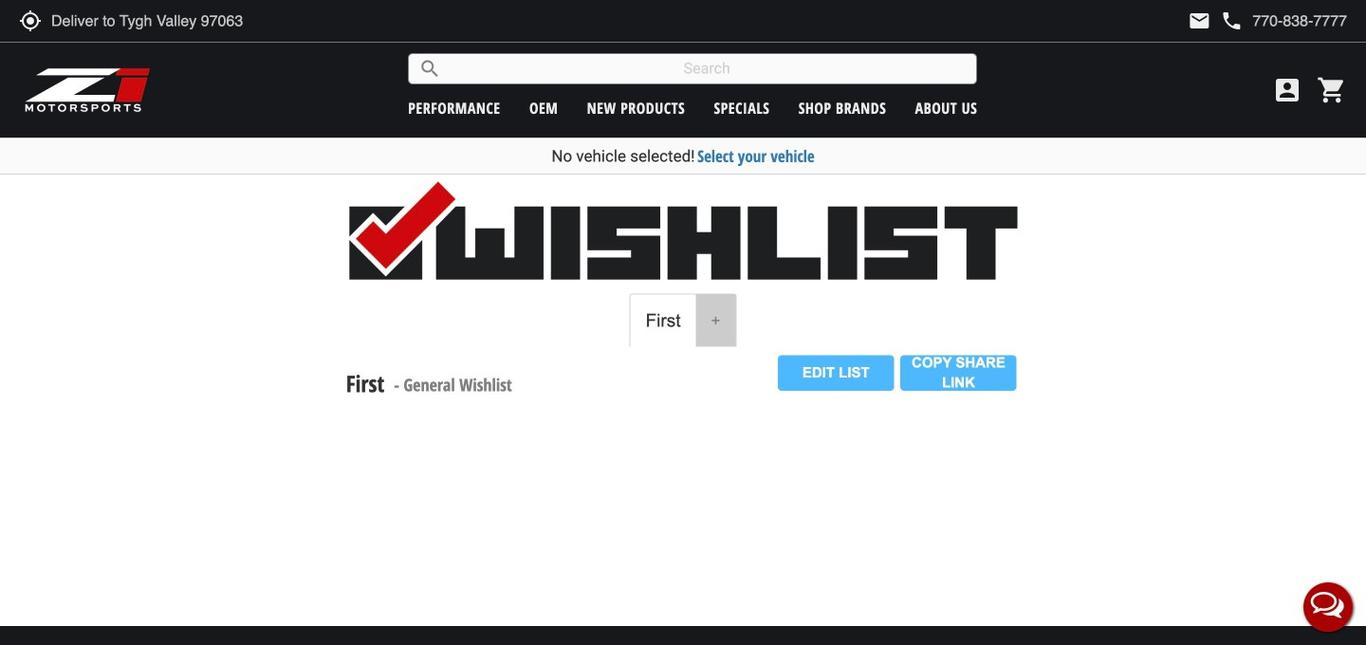 Task type: vqa. For each thing, say whether or not it's contained in the screenshot.
OEM '09-'14 Nissan R35 GT-R Rear Brake Hose Hose
no



Task type: locate. For each thing, give the bounding box(es) containing it.
z1 motorsports logo image
[[24, 66, 151, 114]]



Task type: describe. For each thing, give the bounding box(es) containing it.
Search search field
[[442, 54, 977, 83]]



